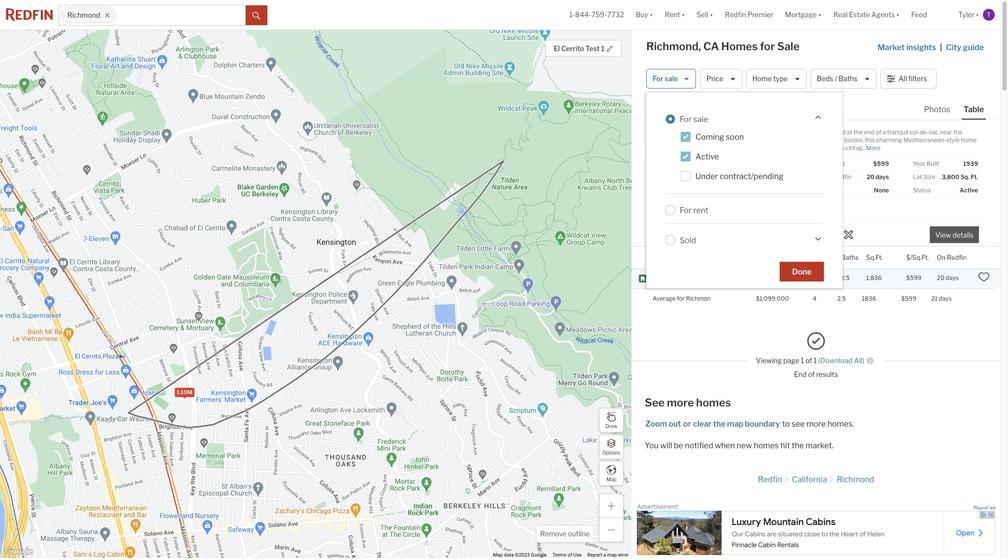 Task type: describe. For each thing, give the bounding box(es) containing it.
will
[[660, 441, 672, 450]]

more link
[[866, 144, 881, 152]]

1 vertical spatial $1,099,000
[[756, 295, 789, 302]]

all
[[899, 75, 907, 83]]

lot size
[[913, 173, 935, 181]]

soon
[[726, 132, 744, 142]]

mortgage ▾ button
[[779, 0, 828, 30]]

el cerrito test 1
[[554, 44, 605, 53]]

rent ▾ button
[[665, 0, 685, 30]]

rent ▾
[[665, 11, 685, 19]]

▾ inside "link"
[[896, 11, 900, 19]]

at
[[847, 128, 853, 136]]

sell ▾ button
[[697, 0, 713, 30]]

style
[[947, 136, 960, 144]]

zoom out or clear the map boundary to see more homes.
[[645, 419, 854, 429]]

size
[[924, 173, 935, 181]]

beds / baths
[[817, 75, 858, 83]]

0 vertical spatial $1,099,000
[[759, 274, 791, 282]]

baths button
[[841, 247, 859, 269]]

richmond,
[[646, 40, 701, 53]]

active for 3,800 sq. ft.
[[960, 187, 978, 194]]

table
[[964, 105, 984, 114]]

0 vertical spatial 4
[[755, 217, 760, 226]]

sold
[[680, 236, 696, 245]]

21 days
[[931, 295, 952, 302]]

beds / baths button
[[811, 69, 877, 89]]

mediterranean-
[[904, 136, 947, 144]]

1 vertical spatial 20 days
[[937, 274, 959, 282]]

active for coming soon
[[696, 152, 719, 161]]

year built
[[913, 160, 940, 167]]

1 vertical spatial homes
[[754, 441, 779, 450]]

2 vertical spatial 2.5
[[837, 295, 846, 302]]

hit
[[781, 441, 790, 450]]

1 inside el cerrito test 1 button
[[601, 44, 605, 53]]

notified
[[685, 441, 713, 450]]

type
[[773, 75, 788, 83]]

contract/pending
[[720, 172, 784, 181]]

agents
[[872, 11, 895, 19]]

real estate agents ▾ link
[[834, 0, 900, 30]]

baths inside button
[[839, 75, 858, 83]]

see
[[792, 419, 805, 429]]

7202 a st listing agent: geri stern
[[653, 271, 709, 286]]

see more homes
[[645, 396, 731, 409]]

$/sq.
[[824, 160, 838, 167]]

hoa
[[824, 187, 837, 194]]

all filters
[[899, 75, 927, 83]]

coming
[[696, 132, 724, 142]]

home type button
[[746, 69, 807, 89]]

ad
[[990, 505, 996, 510]]

0 horizontal spatial 1,836
[[791, 217, 811, 226]]

7202
[[653, 271, 668, 278]]

1 vertical spatial a
[[603, 552, 606, 558]]

none
[[874, 187, 889, 194]]

use
[[573, 552, 582, 558]]

buy ▾
[[636, 11, 653, 19]]

options
[[603, 450, 620, 456]]

richmond, ca homes for sale
[[646, 40, 800, 53]]

redfin left "premier"
[[725, 11, 746, 19]]

2 vertical spatial 4
[[813, 295, 817, 302]]

©2023
[[515, 552, 530, 558]]

1 vertical spatial 20
[[937, 274, 945, 282]]

the right clear
[[713, 419, 726, 429]]

for rent
[[680, 206, 709, 215]]

1 vertical spatial sale
[[693, 114, 708, 124]]

ad region
[[637, 511, 996, 556]]

redfin down $/sq. ft.
[[833, 173, 852, 181]]

under
[[696, 172, 718, 181]]

albany
[[824, 136, 843, 144]]

buy
[[636, 11, 648, 19]]

agent:
[[670, 280, 685, 286]]

a inside nestled at the end of a tranquil cul-de-sac near the albany border, this charming mediterranean-style home exudes vintag...
[[883, 128, 886, 136]]

▾ for rent ▾
[[682, 11, 685, 19]]

on redfin button
[[937, 247, 967, 269]]

dialog containing for sale
[[646, 93, 843, 289]]

▾ for tyler ▾
[[976, 11, 979, 19]]

0 vertical spatial homes
[[696, 396, 731, 409]]

buy ▾ button
[[630, 0, 659, 30]]

of right 'end'
[[808, 370, 815, 378]]

de-
[[920, 128, 929, 136]]

0 horizontal spatial 20 days
[[867, 173, 889, 181]]

7732
[[607, 11, 624, 19]]

report a map error
[[588, 552, 629, 558]]

redfin down view details
[[947, 253, 967, 261]]

2 vertical spatial days
[[939, 295, 952, 302]]

view details
[[935, 231, 974, 239]]

1.10m
[[177, 389, 192, 396]]

1 vertical spatial $599
[[907, 274, 922, 282]]

a
[[669, 271, 673, 278]]

map data ©2023 google
[[493, 552, 547, 558]]

el cerrito test 1 button
[[545, 40, 622, 57]]

map for map
[[607, 476, 616, 482]]

home
[[753, 75, 772, 83]]

draw
[[606, 423, 617, 429]]

tyler
[[959, 11, 975, 19]]

of up end of results
[[806, 357, 812, 365]]

report a map error link
[[588, 552, 629, 558]]

sac
[[929, 128, 939, 136]]

sq.ft. button
[[866, 247, 883, 269]]

terms
[[553, 552, 566, 558]]

redfin link
[[758, 475, 782, 484]]

1 vertical spatial for
[[677, 295, 685, 302]]

0 vertical spatial more
[[667, 396, 694, 409]]

user photo image
[[983, 9, 995, 21]]

map region
[[0, 4, 742, 558]]

▾ for sell ▾
[[710, 11, 713, 19]]

premier
[[748, 11, 774, 19]]

boundary
[[745, 419, 780, 429]]

see
[[645, 396, 665, 409]]

el
[[554, 44, 560, 53]]

zoom
[[645, 419, 667, 429]]

st
[[675, 271, 681, 278]]

1 vertical spatial 2.5
[[841, 274, 850, 282]]

x-out this home image
[[843, 229, 855, 241]]

2 horizontal spatial 1
[[814, 357, 817, 365]]

built
[[927, 160, 940, 167]]

2 vertical spatial for
[[680, 206, 692, 215]]

be
[[674, 441, 683, 450]]

more
[[866, 144, 881, 152]]

lot
[[913, 173, 923, 181]]

the up style
[[954, 128, 963, 136]]

|
[[940, 43, 942, 52]]

view details button
[[930, 227, 979, 243]]

filters
[[909, 75, 927, 83]]

3,800
[[942, 173, 960, 181]]

1 horizontal spatial for
[[760, 40, 775, 53]]

▾ for buy ▾
[[650, 11, 653, 19]]

1 vertical spatial on redfin
[[937, 253, 967, 261]]

price
[[707, 75, 724, 83]]



Task type: vqa. For each thing, say whether or not it's contained in the screenshot.
Home type
yes



Task type: locate. For each thing, give the bounding box(es) containing it.
average for richmond:
[[653, 295, 716, 302]]

1 vertical spatial beds
[[816, 253, 832, 261]]

4 down done button
[[813, 295, 817, 302]]

1 horizontal spatial map
[[727, 419, 743, 429]]

for inside button
[[653, 75, 663, 83]]

photo of 7202 a st, el cerrito, ca 94530 image
[[646, 120, 816, 246]]

1 vertical spatial for sale
[[680, 114, 708, 124]]

$1,099,000 left done
[[759, 274, 791, 282]]

1 vertical spatial map
[[607, 552, 617, 558]]

sale up the coming
[[693, 114, 708, 124]]

rent ▾ button
[[659, 0, 691, 30]]

0 vertical spatial active
[[696, 152, 719, 161]]

richmond left remove richmond icon
[[67, 11, 100, 19]]

1 vertical spatial home
[[961, 136, 977, 144]]

0 vertical spatial on redfin
[[824, 173, 852, 181]]

2.5
[[772, 217, 784, 226], [841, 274, 850, 282], [837, 295, 846, 302]]

4 right done
[[816, 274, 820, 282]]

on down view
[[937, 253, 946, 261]]

for up home •
[[653, 75, 663, 83]]

1 right the page
[[801, 357, 804, 365]]

a left error at the right bottom of the page
[[603, 552, 606, 558]]

0 horizontal spatial sale
[[665, 75, 678, 83]]

report right use
[[588, 552, 602, 558]]

heading
[[651, 217, 731, 244]]

0 horizontal spatial on
[[824, 173, 832, 181]]

end
[[864, 128, 875, 136]]

20 days up none
[[867, 173, 889, 181]]

for down for sale button
[[680, 114, 692, 124]]

1,836
[[791, 217, 811, 226], [866, 274, 882, 282]]

0 vertical spatial 2.5
[[772, 217, 784, 226]]

sq.ft.
[[866, 253, 883, 261]]

a up charming
[[883, 128, 886, 136]]

homes up clear
[[696, 396, 731, 409]]

$599 left 21
[[901, 295, 917, 302]]

redfin down hit
[[758, 475, 782, 484]]

1 horizontal spatial active
[[960, 187, 978, 194]]

1-844-759-7732 link
[[570, 11, 624, 19]]

20 up none
[[867, 173, 875, 181]]

for left sale
[[760, 40, 775, 53]]

0 horizontal spatial richmond
[[67, 11, 100, 19]]

(download
[[819, 357, 853, 365]]

0 horizontal spatial home
[[651, 103, 670, 111]]

details
[[953, 231, 974, 239]]

21
[[931, 295, 938, 302]]

•
[[675, 103, 677, 112]]

stern
[[697, 280, 709, 286]]

guide
[[963, 43, 984, 52]]

more up out
[[667, 396, 694, 409]]

near
[[940, 128, 952, 136]]

days down on redfin button
[[946, 274, 959, 282]]

google image
[[2, 546, 35, 558]]

sale
[[665, 75, 678, 83], [693, 114, 708, 124]]

▾ right buy
[[650, 11, 653, 19]]

1 horizontal spatial homes
[[754, 441, 779, 450]]

1 vertical spatial on
[[937, 253, 946, 261]]

advertisement
[[637, 503, 678, 510]]

3 ▾ from the left
[[710, 11, 713, 19]]

nestled at the end of a tranquil cul-de-sac near the albany border, this charming mediterranean-style home exudes vintag...
[[824, 128, 977, 152]]

0 vertical spatial map
[[727, 419, 743, 429]]

1 horizontal spatial home
[[961, 136, 977, 144]]

$1,099,000 down done button
[[756, 295, 789, 302]]

$/sq. ft.
[[824, 160, 846, 167]]

$599 down "more" link
[[873, 160, 889, 167]]

1 vertical spatial richmond
[[837, 475, 874, 484]]

map for map data ©2023 google
[[493, 552, 503, 558]]

$599 down $/sq.ft. button
[[907, 274, 922, 282]]

1 horizontal spatial more
[[807, 419, 826, 429]]

▾ right mortgage
[[819, 11, 822, 19]]

submit search image
[[253, 12, 260, 20]]

cul-
[[910, 128, 920, 136]]

4 ▾ from the left
[[819, 11, 822, 19]]

0 horizontal spatial map
[[607, 552, 617, 558]]

year
[[913, 160, 926, 167]]

1 ▾ from the left
[[650, 11, 653, 19]]

zoom out button
[[645, 419, 682, 429]]

1 vertical spatial active
[[960, 187, 978, 194]]

1 up end of results
[[814, 357, 817, 365]]

0 vertical spatial sale
[[665, 75, 678, 83]]

map down options in the right bottom of the page
[[607, 476, 616, 482]]

1 horizontal spatial sale
[[693, 114, 708, 124]]

draw button
[[599, 408, 624, 433]]

0 horizontal spatial a
[[603, 552, 606, 558]]

0 vertical spatial 1,836
[[791, 217, 811, 226]]

more right see
[[807, 419, 826, 429]]

ca
[[703, 40, 719, 53]]

1 vertical spatial baths
[[841, 253, 859, 261]]

for sale up the coming
[[680, 114, 708, 124]]

1 horizontal spatial on
[[937, 253, 946, 261]]

▾ right the rent
[[682, 11, 685, 19]]

city guide link
[[946, 42, 986, 54]]

0 horizontal spatial map
[[493, 552, 503, 558]]

remove richmond image
[[105, 12, 111, 18]]

0 horizontal spatial 1
[[601, 44, 605, 53]]

baths
[[839, 75, 858, 83], [841, 253, 859, 261]]

0 vertical spatial baths
[[839, 75, 858, 83]]

1 vertical spatial 1,836
[[866, 274, 882, 282]]

1 vertical spatial 4
[[816, 274, 820, 282]]

for
[[760, 40, 775, 53], [677, 295, 685, 302]]

sale inside button
[[665, 75, 678, 83]]

beds inside "beds / baths" button
[[817, 75, 834, 83]]

ft. right $/sq.
[[840, 160, 846, 167]]

when
[[715, 441, 735, 450]]

photos button
[[922, 104, 962, 119]]

home type
[[753, 75, 788, 83]]

2 vertical spatial $599
[[901, 295, 917, 302]]

of right end
[[876, 128, 882, 136]]

sell ▾ button
[[691, 0, 719, 30]]

the right at
[[854, 128, 863, 136]]

homes.
[[828, 419, 854, 429]]

0 horizontal spatial on redfin
[[824, 173, 852, 181]]

options button
[[599, 435, 624, 459]]

days right 21
[[939, 295, 952, 302]]

google
[[531, 552, 547, 558]]

beds
[[817, 75, 834, 83], [816, 253, 832, 261]]

report inside button
[[974, 505, 989, 510]]

remove outline button
[[537, 526, 593, 543]]

vintag...
[[845, 144, 866, 152]]

0 horizontal spatial 20
[[867, 173, 875, 181]]

report for report ad
[[974, 505, 989, 510]]

1 horizontal spatial 20
[[937, 274, 945, 282]]

map inside button
[[607, 476, 616, 482]]

this
[[865, 136, 875, 144]]

1 right test
[[601, 44, 605, 53]]

sell
[[697, 11, 709, 19]]

exudes
[[824, 144, 844, 152]]

beds for beds / baths
[[817, 75, 834, 83]]

1 vertical spatial report
[[588, 552, 602, 558]]

1 horizontal spatial a
[[883, 128, 886, 136]]

favorite this home image
[[978, 271, 990, 283]]

beds left "/"
[[817, 75, 834, 83]]

▾ for mortgage ▾
[[819, 11, 822, 19]]

view details link
[[930, 225, 979, 243]]

buy ▾ button
[[636, 0, 653, 30]]

beds left baths 'button' at the top right of the page
[[816, 253, 832, 261]]

home inside nestled at the end of a tranquil cul-de-sac near the albany border, this charming mediterranean-style home exudes vintag...
[[961, 136, 977, 144]]

for left rent
[[680, 206, 692, 215]]

real
[[834, 11, 848, 19]]

0 vertical spatial 20 days
[[867, 173, 889, 181]]

sq.
[[961, 173, 970, 181]]

on redfin down view details
[[937, 253, 967, 261]]

on redfin down $/sq. ft.
[[824, 173, 852, 181]]

of
[[876, 128, 882, 136], [806, 357, 812, 365], [808, 370, 815, 378], [568, 552, 572, 558]]

1 horizontal spatial for sale
[[680, 114, 708, 124]]

done button
[[780, 262, 824, 282]]

0 vertical spatial home
[[651, 103, 670, 111]]

1 vertical spatial for
[[680, 114, 692, 124]]

20 days down on redfin button
[[937, 274, 959, 282]]

0 vertical spatial 20
[[867, 173, 875, 181]]

home left •
[[651, 103, 670, 111]]

view
[[935, 231, 951, 239]]

page
[[784, 357, 800, 365]]

1 vertical spatial ft.
[[971, 173, 978, 181]]

price button
[[700, 69, 742, 89]]

on up "hoa"
[[824, 173, 832, 181]]

0 vertical spatial richmond
[[67, 11, 100, 19]]

homes left hit
[[754, 441, 779, 450]]

for
[[653, 75, 663, 83], [680, 114, 692, 124], [680, 206, 692, 215]]

for down agent:
[[677, 295, 685, 302]]

mortgage
[[785, 11, 817, 19]]

baths right "/"
[[839, 75, 858, 83]]

terms of use link
[[553, 552, 582, 558]]

viewing page 1 of 1 (download all)
[[756, 357, 865, 365]]

remove
[[540, 530, 567, 538]]

1 horizontal spatial 20 days
[[937, 274, 959, 282]]

0 vertical spatial for sale
[[653, 75, 678, 83]]

data
[[504, 552, 514, 558]]

map
[[607, 476, 616, 482], [493, 552, 503, 558]]

0 horizontal spatial homes
[[696, 396, 731, 409]]

0 horizontal spatial active
[[696, 152, 719, 161]]

more
[[667, 396, 694, 409], [807, 419, 826, 429]]

ft. right sq.
[[971, 173, 978, 181]]

clear the map boundary button
[[693, 419, 781, 429]]

active down sq.
[[960, 187, 978, 194]]

0 horizontal spatial ft.
[[840, 160, 846, 167]]

map up you will be notified when new homes hit the market.
[[727, 419, 743, 429]]

under contract/pending
[[696, 172, 784, 181]]

▾ right sell
[[710, 11, 713, 19]]

6 ▾ from the left
[[976, 11, 979, 19]]

dialog
[[646, 93, 843, 289]]

$599
[[873, 160, 889, 167], [907, 274, 922, 282], [901, 295, 917, 302]]

to
[[782, 419, 790, 429]]

beds button
[[816, 247, 832, 269]]

homes
[[696, 396, 731, 409], [754, 441, 779, 450]]

0 horizontal spatial report
[[588, 552, 602, 558]]

4 down 'contract/pending'
[[755, 217, 760, 226]]

0 horizontal spatial for sale
[[653, 75, 678, 83]]

on redfin
[[824, 173, 852, 181], [937, 253, 967, 261]]

▾ right agents
[[896, 11, 900, 19]]

2 ▾ from the left
[[682, 11, 685, 19]]

1 horizontal spatial map
[[607, 476, 616, 482]]

active up "under"
[[696, 152, 719, 161]]

the right hit
[[792, 441, 804, 450]]

1 horizontal spatial richmond
[[837, 475, 874, 484]]

beds for beds
[[816, 253, 832, 261]]

0 horizontal spatial more
[[667, 396, 694, 409]]

None search field
[[116, 5, 246, 25]]

0 vertical spatial report
[[974, 505, 989, 510]]

1939
[[963, 160, 978, 167]]

$/sq.ft. button
[[907, 247, 929, 269]]

/
[[835, 75, 837, 83]]

richmond:
[[686, 295, 716, 302]]

baths down x-out this home icon
[[841, 253, 859, 261]]

for sale inside button
[[653, 75, 678, 83]]

1 vertical spatial map
[[493, 552, 503, 558]]

error
[[618, 552, 629, 558]]

0 vertical spatial $599
[[873, 160, 889, 167]]

1 horizontal spatial report
[[974, 505, 989, 510]]

0 vertical spatial for
[[760, 40, 775, 53]]

terms of use
[[553, 552, 582, 558]]

average
[[653, 295, 676, 302]]

report for report a map error
[[588, 552, 602, 558]]

sale
[[777, 40, 800, 53]]

0 vertical spatial a
[[883, 128, 886, 136]]

test
[[586, 44, 600, 53]]

coming soon
[[696, 132, 744, 142]]

1 horizontal spatial ft.
[[971, 173, 978, 181]]

of left use
[[568, 552, 572, 558]]

real estate agents ▾
[[834, 11, 900, 19]]

0 vertical spatial for
[[653, 75, 663, 83]]

20 up 21 days
[[937, 274, 945, 282]]

$/sq.ft.
[[907, 253, 929, 261]]

sale up •
[[665, 75, 678, 83]]

1 horizontal spatial on redfin
[[937, 253, 967, 261]]

0 vertical spatial beds
[[817, 75, 834, 83]]

home inside home •
[[651, 103, 670, 111]]

for sale up home •
[[653, 75, 678, 83]]

1 vertical spatial more
[[807, 419, 826, 429]]

california link
[[792, 475, 827, 484]]

home right style
[[961, 136, 977, 144]]

richmond right california 'link'
[[837, 475, 874, 484]]

report left ad
[[974, 505, 989, 510]]

0 vertical spatial days
[[876, 173, 889, 181]]

report ad
[[974, 505, 996, 510]]

5 ▾ from the left
[[896, 11, 900, 19]]

days up none
[[876, 173, 889, 181]]

0 vertical spatial on
[[824, 173, 832, 181]]

map left error at the right bottom of the page
[[607, 552, 617, 558]]

of inside nestled at the end of a tranquil cul-de-sac near the albany border, this charming mediterranean-style home exudes vintag...
[[876, 128, 882, 136]]

viewing
[[756, 357, 782, 365]]

0 vertical spatial map
[[607, 476, 616, 482]]

report ad button
[[974, 505, 996, 512]]

on inside on redfin button
[[937, 253, 946, 261]]

1 horizontal spatial 1
[[801, 357, 804, 365]]

1 vertical spatial days
[[946, 274, 959, 282]]

▾ right tyler
[[976, 11, 979, 19]]

0 vertical spatial ft.
[[840, 160, 846, 167]]

map left "data"
[[493, 552, 503, 558]]

1 horizontal spatial 1,836
[[866, 274, 882, 282]]

0 horizontal spatial for
[[677, 295, 685, 302]]



